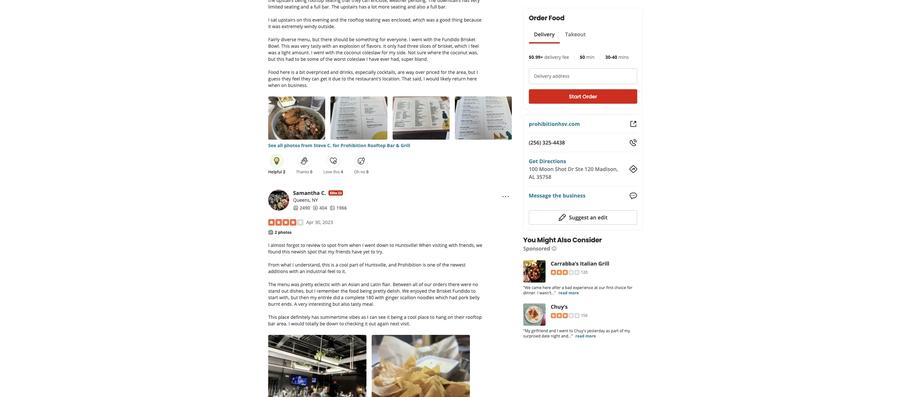 Task type: describe. For each thing, give the bounding box(es) containing it.
address
[[553, 73, 570, 79]]

2 photos
[[275, 230, 292, 236]]

was right seating at the left of the page
[[382, 17, 390, 23]]

2 they from the left
[[301, 76, 311, 82]]

1 horizontal spatial 2
[[283, 169, 285, 175]]

read more for chuy's
[[576, 334, 596, 339]]

area.
[[277, 321, 287, 327]]

a inside "we came here after a bad experience at our first choice for dinner. i wasn't…"
[[562, 285, 564, 291]]

the inside the message the business button
[[553, 192, 562, 200]]

stand
[[268, 288, 280, 294]]

with right 180
[[375, 295, 384, 301]]

16 info v2 image
[[552, 246, 557, 252]]

for down it
[[382, 50, 388, 56]]

i up yet
[[362, 242, 364, 249]]

100
[[529, 166, 538, 173]]

a inside from what i understand, this is a cool part of huntsville, and prohibition is one of the newest additions with an industrial feel to it.
[[336, 262, 338, 268]]

i up some
[[311, 50, 312, 56]]

guess
[[268, 76, 281, 82]]

0 horizontal spatial 2
[[275, 230, 277, 236]]

to inside from what i understand, this is a cool part of huntsville, and prohibition is one of the newest additions with an industrial feel to it.
[[337, 269, 341, 275]]

part inside "my girlfriend and i went to chuy's yesterday as part of my surprised date night and…"
[[611, 328, 619, 334]]

1 horizontal spatial c.
[[327, 143, 332, 149]]

the left "food" on the left
[[341, 288, 348, 294]]

2 0 from the left
[[366, 169, 369, 175]]

of up where on the left of page
[[432, 43, 437, 49]]

my inside fairly diverse menu, but there should be something for everyone. i went with the fundido brisket bowl. this was very tasty with an explosion of flavors. it only had three slices of brisket, which i feel was a light amount. i went with the coconut coleslaw for my side. not sure where the coconut was, but this had to be some of the worst coleslaw i have ever had, super bland.
[[389, 50, 396, 56]]

read for carrabba's italian grill
[[559, 290, 568, 296]]

industrial
[[306, 269, 326, 275]]

see
[[378, 314, 386, 321]]

went up "three"
[[412, 37, 422, 43]]

my inside "my girlfriend and i went to chuy's yesterday as part of my surprised date night and…"
[[625, 328, 630, 334]]

ste
[[575, 166, 583, 173]]

a
[[294, 301, 297, 308]]

delivery address
[[534, 73, 570, 79]]

for up it
[[380, 37, 386, 43]]

super
[[401, 56, 414, 62]]

being inside this place definitely has summertime vibes as i can see it being a cool place to hang on their rooftop bar area.  i would totally be down to checking it out again next visit.
[[391, 314, 403, 321]]

yet
[[363, 249, 370, 255]]

down inside this place definitely has summertime vibes as i can see it being a cool place to hang on their rooftop bar area.  i would totally be down to checking it out again next visit.
[[326, 321, 338, 327]]

from inside i almost forgot to review to spot from when i went down to huntsville! when visiting with friends, we found this newish spot that my friends have yet to try.
[[338, 242, 348, 249]]

&
[[396, 143, 400, 149]]

mins
[[619, 54, 629, 60]]

you might also consider
[[523, 236, 602, 245]]

friends
[[336, 249, 351, 255]]

asian
[[348, 282, 360, 288]]

1 horizontal spatial is
[[331, 262, 334, 268]]

but up then
[[306, 288, 313, 294]]

to up that
[[322, 242, 326, 249]]

as inside "my girlfriend and i went to chuy's yesterday as part of my surprised date night and…"
[[606, 328, 610, 334]]

the up likely
[[448, 69, 455, 75]]

food
[[349, 288, 359, 294]]

i up especially
[[366, 56, 368, 62]]

business.
[[288, 82, 308, 89]]

i right said,
[[424, 76, 425, 82]]

was up amount. on the top left
[[291, 43, 299, 49]]

2 horizontal spatial be
[[349, 37, 355, 43]]

was down the 'bowl.'
[[268, 50, 277, 56]]

brisket inside fairly diverse menu, but there should be something for everyone. i went with the fundido brisket bowl. this was very tasty with an explosion of flavors. it only had three slices of brisket, which i feel was a light amount. i went with the coconut coleslaw for my side. not sure where the coconut was, but this had to be some of the worst coleslaw i have ever had, super bland.
[[461, 37, 476, 43]]

24 message v2 image
[[630, 192, 637, 200]]

an inside from what i understand, this is a cool part of huntsville, and prohibition is one of the newest additions with an industrial feel to it.
[[300, 269, 305, 275]]

35758
[[537, 174, 552, 181]]

0 horizontal spatial pretty
[[301, 282, 313, 288]]

the left worst
[[326, 56, 333, 62]]

1 vertical spatial c.
[[321, 190, 326, 197]]

1 place from the left
[[278, 314, 289, 321]]

delivery for delivery
[[534, 31, 555, 38]]

a inside "food here is a bit overpriced and drinks, especially cocktails, are way over priced for the area, but i guess they feel they can get it due to the restaurant's location. that said, i would likely return here when on business."
[[296, 69, 298, 75]]

friends,
[[459, 242, 475, 249]]

some
[[307, 56, 319, 62]]

with down outside.
[[322, 43, 331, 49]]

has
[[312, 314, 319, 321]]

message the business button
[[529, 192, 586, 200]]

the inside i sat upstairs on this evening and the rooftop seating was enclosed, which was a good thing because it was extremely windy outside.
[[340, 17, 347, 23]]

fundido inside fairly diverse menu, but there should be something for everyone. i went with the fundido brisket bowl. this was very tasty with an explosion of flavors. it only had three slices of brisket, which i feel was a light amount. i went with the coconut coleslaw for my side. not sure where the coconut was, but this had to be some of the worst coleslaw i have ever had, super bland.
[[442, 37, 460, 43]]

out inside 'the menu was pretty eclectic with an asian and latin flair. between all of our orders there were no stand out dishes, but i remember the food being pretty delish. we enjoyed the brisket fundido to start with, but then my entrée did a complete 180 with ginger scallion noodles which had pork belly burnt ends. a very interesting but also tasty meal.'
[[281, 288, 289, 294]]

went inside "my girlfriend and i went to chuy's yesterday as part of my surprised date night and…"
[[559, 328, 568, 334]]

get
[[321, 76, 327, 82]]

to up newish
[[301, 242, 305, 249]]

might
[[537, 236, 556, 245]]

0 horizontal spatial no
[[361, 169, 365, 175]]

but down the 'bowl.'
[[268, 56, 276, 62]]

an inside 'the menu was pretty eclectic with an asian and latin flair. between all of our orders there were no stand out dishes, but i remember the food being pretty delish. we enjoyed the brisket fundido to start with, but then my entrée did a complete 180 with ginger scallion noodles which had pork belly burnt ends. a very interesting but also tasty meal.'
[[342, 282, 347, 288]]

yesterday
[[587, 328, 605, 334]]

1 vertical spatial 120
[[581, 270, 588, 275]]

bowl.
[[268, 43, 280, 49]]

fairly
[[268, 37, 280, 43]]

"my
[[523, 328, 530, 334]]

1 vertical spatial photos
[[278, 230, 292, 236]]

my inside 'the menu was pretty eclectic with an asian and latin flair. between all of our orders there were no stand out dishes, but i remember the food being pretty delish. we enjoyed the brisket fundido to start with, but then my entrée did a complete 180 with ginger scallion noodles which had pork belly burnt ends. a very interesting but also tasty meal.'
[[310, 295, 317, 301]]

the down drinks,
[[347, 76, 354, 82]]

3 star rating image for carrabba's italian grill
[[551, 270, 580, 276]]

(4 reactions) element
[[341, 169, 343, 175]]

this place definitely has summertime vibes as i can see it being a cool place to hang on their rooftop bar area.  i would totally be down to checking it out again next visit.
[[268, 314, 482, 327]]

surprised
[[523, 334, 541, 339]]

meal.
[[362, 301, 374, 308]]

side.
[[397, 50, 407, 56]]

2 place from the left
[[418, 314, 429, 321]]

0 vertical spatial photos
[[284, 143, 300, 149]]

try.
[[377, 249, 384, 255]]

it
[[383, 43, 386, 49]]

$0
[[580, 54, 585, 60]]

you
[[523, 236, 536, 245]]

be inside this place definitely has summertime vibes as i can see it being a cool place to hang on their rooftop bar area.  i would totally be down to checking it out again next visit.
[[320, 321, 325, 327]]

almost
[[271, 242, 285, 249]]

0 vertical spatial coleslaw
[[362, 50, 380, 56]]

enjoyed
[[410, 288, 427, 294]]

24 external link v2 image
[[630, 120, 637, 128]]

italian
[[580, 260, 597, 268]]

when inside "food here is a bit overpriced and drinks, especially cocktails, are way over priced for the area, but i guess they feel they can get it due to the restaurant's location. that said, i would likely return here when on business."
[[268, 82, 280, 89]]

this inside i sat upstairs on this evening and the rooftop seating was enclosed, which was a good thing because it was extremely windy outside.
[[303, 17, 311, 23]]

i down meal.
[[367, 314, 369, 321]]

steve
[[314, 143, 326, 149]]

feel inside fairly diverse menu, but there should be something for everyone. i went with the fundido brisket bowl. this was very tasty with an explosion of flavors. it only had three slices of brisket, which i feel was a light amount. i went with the coconut coleslaw for my side. not sure where the coconut was, but this had to be some of the worst coleslaw i have ever had, super bland.
[[471, 43, 479, 49]]

it.
[[342, 269, 346, 275]]

bar
[[268, 321, 276, 327]]

and inside "my girlfriend and i went to chuy's yesterday as part of my surprised date night and…"
[[549, 328, 556, 334]]

the up worst
[[336, 50, 343, 56]]

food here is a bit overpriced and drinks, especially cocktails, are way over priced for the area, but i guess they feel they can get it due to the restaurant's location. that said, i would likely return here when on business.
[[268, 69, 478, 89]]

but right menu,
[[312, 37, 320, 43]]

(2 reactions) element
[[283, 169, 285, 175]]

with up worst
[[325, 50, 335, 56]]

delish.
[[387, 288, 401, 294]]

had inside 'the menu was pretty eclectic with an asian and latin flair. between all of our orders there were no stand out dishes, but i remember the food being pretty delish. we enjoyed the brisket fundido to start with, but then my entrée did a complete 180 with ginger scallion noodles which had pork belly burnt ends. a very interesting but also tasty meal.'
[[449, 295, 457, 301]]

for inside "we came here after a bad experience at our first choice for dinner. i wasn't…"
[[627, 285, 633, 291]]

light
[[282, 50, 291, 56]]

when inside i almost forgot to review to spot from when i went down to huntsville! when visiting with friends, we found this newish spot that my friends have yet to try.
[[349, 242, 361, 249]]

to down summertime
[[340, 321, 344, 327]]

choice
[[615, 285, 626, 291]]

evening
[[312, 17, 329, 23]]

to right yet
[[371, 249, 375, 255]]

of down something
[[361, 43, 365, 49]]

with inside from what i understand, this is a cool part of huntsville, and prohibition is one of the newest additions with an industrial feel to it.
[[289, 269, 299, 275]]

24 pencil v2 image
[[559, 214, 566, 222]]

i inside from what i understand, this is a cool part of huntsville, and prohibition is one of the newest additions with an industrial feel to it.
[[292, 262, 294, 268]]

edit
[[598, 214, 608, 221]]

thing
[[452, 17, 463, 23]]

i right area,
[[477, 69, 478, 75]]

24 directions v2 image
[[630, 165, 637, 173]]

ends.
[[281, 301, 293, 308]]

but down did
[[333, 301, 340, 308]]

would inside this place definitely has summertime vibes as i can see it being a cool place to hang on their rooftop bar area.  i would totally be down to checking it out again next visit.
[[291, 321, 304, 327]]

complete
[[345, 295, 365, 301]]

interesting
[[309, 301, 331, 308]]

menu
[[277, 282, 290, 288]]

1 horizontal spatial food
[[549, 13, 565, 23]]

see
[[268, 143, 276, 149]]

forgot
[[286, 242, 300, 249]]

but up a
[[291, 295, 298, 301]]

bland.
[[415, 56, 428, 62]]

1 horizontal spatial spot
[[327, 242, 337, 249]]

experience
[[573, 285, 593, 291]]

message the business
[[529, 192, 586, 200]]

good
[[440, 17, 451, 23]]

have inside i almost forgot to review to spot from when i went down to huntsville! when visiting with friends, we found this newish spot that my friends have yet to try.
[[352, 249, 362, 255]]

flavors.
[[367, 43, 382, 49]]

suggest
[[569, 214, 589, 221]]

and inside 'the menu was pretty eclectic with an asian and latin flair. between all of our orders there were no stand out dishes, but i remember the food being pretty delish. we enjoyed the brisket fundido to start with, but then my entrée did a complete 180 with ginger scallion noodles which had pork belly burnt ends. a very interesting but also tasty meal.'
[[361, 282, 369, 288]]

brisket inside 'the menu was pretty eclectic with an asian and latin flair. between all of our orders there were no stand out dishes, but i remember the food being pretty delish. we enjoyed the brisket fundido to start with, but then my entrée did a complete 180 with ginger scallion noodles which had pork belly burnt ends. a very interesting but also tasty meal.'
[[437, 288, 451, 294]]

sat
[[271, 17, 277, 23]]

diverse
[[281, 37, 296, 43]]

on inside this place definitely has summertime vibes as i can see it being a cool place to hang on their rooftop bar area.  i would totally be down to checking it out again next visit.
[[448, 314, 453, 321]]

can inside "food here is a bit overpriced and drinks, especially cocktails, are way over priced for the area, but i guess they feel they can get it due to the restaurant's location. that said, i would likely return here when on business."
[[312, 76, 319, 82]]

i up was,
[[468, 43, 470, 49]]

on inside "food here is a bit overpriced and drinks, especially cocktails, are way over priced for the area, but i guess they feel they can get it due to the restaurant's location. that said, i would likely return here when on business."
[[281, 82, 287, 89]]

feel inside "food here is a bit overpriced and drinks, especially cocktails, are way over priced for the area, but i guess they feel they can get it due to the restaurant's location. that said, i would likely return here when on business."
[[292, 76, 300, 82]]

2490
[[300, 205, 310, 211]]

was inside 'the menu was pretty eclectic with an asian and latin flair. between all of our orders there were no stand out dishes, but i remember the food being pretty delish. we enjoyed the brisket fundido to start with, but then my entrée did a complete 180 with ginger scallion noodles which had pork belly burnt ends. a very interesting but also tasty meal.'
[[291, 282, 299, 288]]

0 horizontal spatial from
[[301, 143, 312, 149]]

way
[[406, 69, 414, 75]]

was left good
[[427, 17, 435, 23]]

4
[[341, 169, 343, 175]]

1 vertical spatial coleslaw
[[347, 56, 365, 62]]

friends element
[[293, 205, 310, 212]]

this inside this place definitely has summertime vibes as i can see it being a cool place to hang on their rooftop bar area.  i would totally be down to checking it out again next visit.
[[268, 314, 277, 321]]

windy
[[304, 23, 317, 30]]

message
[[529, 192, 551, 200]]

girlfriend
[[531, 328, 548, 334]]

no inside 'the menu was pretty eclectic with an asian and latin flair. between all of our orders there were no stand out dishes, but i remember the food being pretty delish. we enjoyed the brisket fundido to start with, but then my entrée did a complete 180 with ginger scallion noodles which had pork belly burnt ends. a very interesting but also tasty meal.'
[[473, 282, 478, 288]]

more for carrabba's italian grill
[[569, 290, 579, 296]]

an inside fairly diverse menu, but there should be something for everyone. i went with the fundido brisket bowl. this was very tasty with an explosion of flavors. it only had three slices of brisket, which i feel was a light amount. i went with the coconut coleslaw for my side. not sure where the coconut was, but this had to be some of the worst coleslaw i have ever had, super bland.
[[333, 43, 338, 49]]

2 coconut from the left
[[450, 50, 468, 56]]

it right checking on the bottom left of page
[[365, 321, 368, 327]]

for inside "food here is a bit overpriced and drinks, especially cocktails, are way over priced for the area, but i guess they feel they can get it due to the restaurant's location. that said, i would likely return here when on business."
[[441, 69, 447, 75]]

helpful
[[268, 169, 282, 175]]

for right steve
[[333, 143, 339, 149]]

the up the brisket,
[[434, 37, 441, 43]]

and inside from what i understand, this is a cool part of huntsville, and prohibition is one of the newest additions with an industrial feel to it.
[[388, 262, 397, 268]]

oh
[[354, 169, 360, 175]]

0 horizontal spatial all
[[277, 143, 283, 149]]

went inside i almost forgot to review to spot from when i went down to huntsville! when visiting with friends, we found this newish spot that my friends have yet to try.
[[365, 242, 375, 249]]

this inside i almost forgot to review to spot from when i went down to huntsville! when visiting with friends, we found this newish spot that my friends have yet to try.
[[282, 249, 290, 255]]

apr
[[306, 220, 314, 226]]

0 horizontal spatial had
[[286, 56, 294, 62]]

very inside fairly diverse menu, but there should be something for everyone. i went with the fundido brisket bowl. this was very tasty with an explosion of flavors. it only had three slices of brisket, which i feel was a light amount. i went with the coconut coleslaw for my side. not sure where the coconut was, but this had to be some of the worst coleslaw i have ever had, super bland.
[[301, 43, 310, 49]]

1 vertical spatial here
[[467, 76, 477, 82]]

1 vertical spatial be
[[301, 56, 306, 62]]

noodles
[[417, 295, 434, 301]]

30-40 mins
[[605, 54, 629, 60]]

the down the brisket,
[[442, 50, 449, 56]]

this inside fairly diverse menu, but there should be something for everyone. i went with the fundido brisket bowl. this was very tasty with an explosion of flavors. it only had three slices of brisket, which i feel was a light amount. i went with the coconut coleslaw for my side. not sure where the coconut was, but this had to be some of the worst coleslaw i have ever had, super bland.
[[277, 56, 284, 62]]

of right some
[[320, 56, 325, 62]]

elite
[[330, 191, 337, 196]]

pork
[[459, 295, 469, 301]]

0 horizontal spatial grill
[[401, 143, 410, 149]]

this left 4
[[333, 169, 340, 175]]

0 vertical spatial order
[[529, 13, 547, 23]]

tasty inside 'the menu was pretty eclectic with an asian and latin flair. between all of our orders there were no stand out dishes, but i remember the food being pretty delish. we enjoyed the brisket fundido to start with, but then my entrée did a complete 180 with ginger scallion noodles which had pork belly burnt ends. a very interesting but also tasty meal.'
[[351, 301, 361, 308]]

being inside 'the menu was pretty eclectic with an asian and latin flair. between all of our orders there were no stand out dishes, but i remember the food being pretty delish. we enjoyed the brisket fundido to start with, but then my entrée did a complete 180 with ginger scallion noodles which had pork belly burnt ends. a very interesting but also tasty meal.'
[[360, 288, 372, 294]]

understand,
[[295, 262, 321, 268]]

2 photos link
[[275, 230, 292, 236]]

where
[[428, 50, 441, 56]]

a inside 'the menu was pretty eclectic with an asian and latin flair. between all of our orders there were no stand out dishes, but i remember the food being pretty delish. we enjoyed the brisket fundido to start with, but then my entrée did a complete 180 with ginger scallion noodles which had pork belly burnt ends. a very interesting but also tasty meal.'
[[341, 295, 344, 301]]

bit
[[299, 69, 305, 75]]

photo of samantha c. image
[[268, 190, 289, 211]]

scallion
[[400, 295, 416, 301]]

of right one
[[437, 262, 441, 268]]

went up some
[[314, 50, 324, 56]]

the up the noodles
[[428, 288, 435, 294]]

with up remember in the left of the page
[[331, 282, 341, 288]]

to left huntsville!
[[390, 242, 394, 249]]



Task type: locate. For each thing, give the bounding box(es) containing it.
2 horizontal spatial which
[[455, 43, 467, 49]]

and right huntsville,
[[388, 262, 397, 268]]

definitely
[[291, 314, 310, 321]]

out up 'with,'
[[281, 288, 289, 294]]

out inside this place definitely has summertime vibes as i can see it being a cool place to hang on their rooftop bar area.  i would totally be down to checking it out again next visit.
[[369, 321, 376, 327]]

16 photos v2 image
[[330, 206, 335, 211]]

i inside i sat upstairs on this evening and the rooftop seating was enclosed, which was a good thing because it was extremely windy outside.
[[268, 17, 270, 23]]

prohibitionhsv.com
[[529, 121, 580, 128]]

1 coconut from the left
[[344, 50, 361, 56]]

0 vertical spatial read
[[559, 290, 568, 296]]

rooftop
[[348, 17, 364, 23], [466, 314, 482, 321]]

1 horizontal spatial can
[[370, 314, 377, 321]]

newish
[[291, 249, 306, 255]]

i down eclectic at the bottom left
[[314, 288, 316, 294]]

0 horizontal spatial prohibition
[[341, 143, 366, 149]]

i left sat
[[268, 17, 270, 23]]

0 horizontal spatial our
[[424, 282, 432, 288]]

prohibition inside from what i understand, this is a cool part of huntsville, and prohibition is one of the newest additions with an industrial feel to it.
[[398, 262, 422, 268]]

fundido inside 'the menu was pretty eclectic with an asian and latin flair. between all of our orders there were no stand out dishes, but i remember the food being pretty delish. we enjoyed the brisket fundido to start with, but then my entrée did a complete 180 with ginger scallion noodles which had pork belly burnt ends. a very interesting but also tasty meal.'
[[453, 288, 470, 294]]

of down yet
[[359, 262, 364, 268]]

samantha c.
[[293, 190, 326, 197]]

cool inside this place definitely has summertime vibes as i can see it being a cool place to hang on their rooftop bar area.  i would totally be down to checking it out again next visit.
[[408, 314, 417, 321]]

helpful 2
[[268, 169, 285, 175]]

0 horizontal spatial more
[[569, 290, 579, 296]]

0 vertical spatial being
[[360, 288, 372, 294]]

i up found
[[268, 242, 270, 249]]

which right the brisket,
[[455, 43, 467, 49]]

0 horizontal spatial would
[[291, 321, 304, 327]]

tasty down complete
[[351, 301, 361, 308]]

their
[[455, 314, 465, 321]]

this up 'light'
[[281, 43, 290, 49]]

1 vertical spatial which
[[455, 43, 467, 49]]

newest
[[450, 262, 466, 268]]

to down amount. on the top left
[[295, 56, 299, 62]]

1 horizontal spatial being
[[391, 314, 403, 321]]

no right were
[[473, 282, 478, 288]]

pretty up 'dishes,'
[[301, 282, 313, 288]]

samantha
[[293, 190, 320, 197]]

food
[[549, 13, 565, 23], [268, 69, 279, 75]]

priced
[[426, 69, 440, 75]]

1 vertical spatial grill
[[599, 260, 609, 268]]

0 vertical spatial feel
[[471, 43, 479, 49]]

0 vertical spatial 2
[[283, 169, 285, 175]]

coleslaw
[[362, 50, 380, 56], [347, 56, 365, 62]]

read more up chuy's
[[559, 290, 579, 296]]

0 vertical spatial tasty
[[311, 43, 321, 49]]

an left edit
[[590, 214, 597, 221]]

2 horizontal spatial had
[[449, 295, 457, 301]]

to left hang
[[430, 314, 435, 321]]

grill right &
[[401, 143, 410, 149]]

and left "latin"
[[361, 282, 369, 288]]

our inside 'the menu was pretty eclectic with an asian and latin flair. between all of our orders there were no stand out dishes, but i remember the food being pretty delish. we enjoyed the brisket fundido to start with, but then my entrée did a complete 180 with ginger scallion noodles which had pork belly burnt ends. a very interesting but also tasty meal.'
[[424, 282, 432, 288]]

1 vertical spatial brisket
[[437, 288, 451, 294]]

my up interesting
[[310, 295, 317, 301]]

"we came here after a bad experience at our first choice for dinner. i wasn't…"
[[523, 285, 633, 296]]

next
[[390, 321, 400, 327]]

0 vertical spatial there
[[321, 37, 332, 43]]

1 horizontal spatial 0
[[366, 169, 369, 175]]

of inside 'the menu was pretty eclectic with an asian and latin flair. between all of our orders there were no stand out dishes, but i remember the food being pretty delish. we enjoyed the brisket fundido to start with, but then my entrée did a complete 180 with ginger scallion noodles which had pork belly burnt ends. a very interesting but also tasty meal.'
[[419, 282, 423, 288]]

tab list containing delivery
[[529, 30, 591, 44]]

this up bar
[[268, 314, 277, 321]]

from left steve
[[301, 143, 312, 149]]

can down overpriced
[[312, 76, 319, 82]]

1 vertical spatial when
[[349, 242, 361, 249]]

chuy's image
[[523, 304, 546, 326]]

0 vertical spatial had
[[398, 43, 406, 49]]

and…"
[[561, 334, 573, 339]]

queens,
[[293, 197, 311, 204]]

as right 'vibes'
[[361, 314, 366, 321]]

Order delivery text field
[[529, 68, 637, 84]]

i right area.
[[289, 321, 290, 327]]

a up visit.
[[404, 314, 407, 321]]

our inside "we came here after a bad experience at our first choice for dinner. i wasn't…"
[[599, 285, 605, 291]]

read more link right and…"
[[576, 334, 596, 339]]

i inside "my girlfriend and i went to chuy's yesterday as part of my surprised date night and…"
[[557, 328, 558, 334]]

a inside i sat upstairs on this evening and the rooftop seating was enclosed, which was a good thing because it was extremely windy outside.
[[436, 17, 439, 23]]

this down forgot
[[282, 249, 290, 255]]

prohibitionhsv.com link
[[529, 121, 580, 128]]

0 vertical spatial read more link
[[559, 290, 579, 296]]

2 3 star rating image from the top
[[551, 314, 580, 319]]

1 horizontal spatial part
[[611, 328, 619, 334]]

2 horizontal spatial on
[[448, 314, 453, 321]]

order inside button
[[583, 93, 597, 100]]

this inside from what i understand, this is a cool part of huntsville, and prohibition is one of the newest additions with an industrial feel to it.
[[322, 262, 330, 268]]

1 horizontal spatial this
[[281, 43, 290, 49]]

1 vertical spatial tasty
[[351, 301, 361, 308]]

1 vertical spatial there
[[448, 282, 460, 288]]

1 horizontal spatial pretty
[[373, 288, 386, 294]]

can inside this place definitely has summertime vibes as i can see it being a cool place to hang on their rooftop bar area.  i would totally be down to checking it out again next visit.
[[370, 314, 377, 321]]

not
[[408, 50, 416, 56]]

coconut down explosion
[[344, 50, 361, 56]]

16 friends v2 image
[[293, 206, 298, 211]]

40
[[612, 54, 617, 60]]

to inside fairly diverse menu, but there should be something for everyone. i went with the fundido brisket bowl. this was very tasty with an explosion of flavors. it only had three slices of brisket, which i feel was a light amount. i went with the coconut coleslaw for my side. not sure where the coconut was, but this had to be some of the worst coleslaw i have ever had, super bland.
[[295, 56, 299, 62]]

all right see
[[277, 143, 283, 149]]

out
[[281, 288, 289, 294], [369, 321, 376, 327]]

remember
[[317, 288, 340, 294]]

outside.
[[318, 23, 335, 30]]

would inside "food here is a bit overpriced and drinks, especially cocktails, are way over priced for the area, but i guess they feel they can get it due to the restaurant's location. that said, i would likely return here when on business."
[[426, 76, 439, 82]]

0 vertical spatial spot
[[327, 242, 337, 249]]

16 review v2 image
[[313, 206, 318, 211]]

to inside "my girlfriend and i went to chuy's yesterday as part of my surprised date night and…"
[[569, 328, 573, 334]]

1 horizontal spatial read
[[576, 334, 585, 339]]

1 horizontal spatial from
[[338, 242, 348, 249]]

cool up it.
[[339, 262, 348, 268]]

2 vertical spatial which
[[436, 295, 448, 301]]

came
[[532, 285, 542, 291]]

404
[[319, 205, 327, 211]]

1 horizontal spatial all
[[413, 282, 418, 288]]

this
[[303, 17, 311, 23], [277, 56, 284, 62], [333, 169, 340, 175], [282, 249, 290, 255], [322, 262, 330, 268]]

summertime
[[320, 314, 348, 321]]

1 vertical spatial being
[[391, 314, 403, 321]]

from up friends
[[338, 242, 348, 249]]

0 vertical spatial c.
[[327, 143, 332, 149]]

had,
[[391, 56, 400, 62]]

a left good
[[436, 17, 439, 23]]

for up likely
[[441, 69, 447, 75]]

to inside 'the menu was pretty eclectic with an asian and latin flair. between all of our orders there were no stand out dishes, but i remember the food being pretty delish. we enjoyed the brisket fundido to start with, but then my entrée did a complete 180 with ginger scallion noodles which had pork belly burnt ends. a very interesting but also tasty meal.'
[[471, 288, 476, 294]]

part down friends
[[349, 262, 358, 268]]

0 horizontal spatial coconut
[[344, 50, 361, 56]]

120 right ste
[[585, 166, 594, 173]]

sponsored
[[523, 245, 550, 252]]

i inside 'the menu was pretty eclectic with an asian and latin flair. between all of our orders there were no stand out dishes, but i remember the food being pretty delish. we enjoyed the brisket fundido to start with, but then my entrée did a complete 180 with ginger scallion noodles which had pork belly burnt ends. a very interesting but also tasty meal.'
[[314, 288, 316, 294]]

1 horizontal spatial down
[[377, 242, 389, 249]]

more right after
[[569, 290, 579, 296]]

0 vertical spatial as
[[361, 314, 366, 321]]

what
[[281, 262, 291, 268]]

photos element
[[330, 205, 347, 212]]

coleslaw down flavors.
[[362, 50, 380, 56]]

restaurant's
[[356, 76, 381, 82]]

here up guess
[[280, 69, 290, 75]]

our up enjoyed
[[424, 282, 432, 288]]

was,
[[469, 50, 478, 56]]

when up friends
[[349, 242, 361, 249]]

all inside 'the menu was pretty eclectic with an asian and latin flair. between all of our orders there were no stand out dishes, but i remember the food being pretty delish. we enjoyed the brisket fundido to start with, but then my entrée did a complete 180 with ginger scallion noodles which had pork belly burnt ends. a very interesting but also tasty meal.'
[[413, 282, 418, 288]]

to up belly
[[471, 288, 476, 294]]

visiting
[[433, 242, 447, 249]]

0 vertical spatial here
[[280, 69, 290, 75]]

rooftop left seating at the left of the page
[[348, 17, 364, 23]]

i inside "we came here after a bad experience at our first choice for dinner. i wasn't…"
[[537, 290, 539, 296]]

as inside this place definitely has summertime vibes as i can see it being a cool place to hang on their rooftop bar area.  i would totally be down to checking it out again next visit.
[[361, 314, 366, 321]]

place up area.
[[278, 314, 289, 321]]

this inside fairly diverse menu, but there should be something for everyone. i went with the fundido brisket bowl. this was very tasty with an explosion of flavors. it only had three slices of brisket, which i feel was a light amount. i went with the coconut coleslaw for my side. not sure where the coconut was, but this had to be some of the worst coleslaw i have ever had, super bland.
[[281, 43, 290, 49]]

explosion
[[339, 43, 360, 49]]

0 vertical spatial all
[[277, 143, 283, 149]]

c.
[[327, 143, 332, 149], [321, 190, 326, 197]]

1 vertical spatial rooftop
[[466, 314, 482, 321]]

which inside 'the menu was pretty eclectic with an asian and latin flair. between all of our orders there were no stand out dishes, but i remember the food being pretty delish. we enjoyed the brisket fundido to start with, but then my entrée did a complete 180 with ginger scallion noodles which had pork belly burnt ends. a very interesting but also tasty meal.'
[[436, 295, 448, 301]]

between
[[393, 282, 412, 288]]

i up "three"
[[409, 37, 410, 43]]

a inside this place definitely has summertime vibes as i can see it being a cool place to hang on their rooftop bar area.  i would totally be down to checking it out again next visit.
[[404, 314, 407, 321]]

due
[[332, 76, 341, 82]]

be up explosion
[[349, 37, 355, 43]]

3 star rating image
[[551, 270, 580, 276], [551, 314, 580, 319]]

tasty inside fairly diverse menu, but there should be something for everyone. i went with the fundido brisket bowl. this was very tasty with an explosion of flavors. it only had three slices of brisket, which i feel was a light amount. i went with the coconut coleslaw for my side. not sure where the coconut was, but this had to be some of the worst coleslaw i have ever had, super bland.
[[311, 43, 321, 49]]

1 horizontal spatial there
[[448, 282, 460, 288]]

there
[[321, 37, 332, 43], [448, 282, 460, 288]]

suggest an edit button
[[529, 211, 637, 225]]

an inside button
[[590, 214, 597, 221]]

2 horizontal spatial is
[[423, 262, 426, 268]]

cool inside from what i understand, this is a cool part of huntsville, and prohibition is one of the newest additions with an industrial feel to it.
[[339, 262, 348, 268]]

1 vertical spatial feel
[[292, 76, 300, 82]]

3 star rating image for chuy's
[[551, 314, 580, 319]]

0 right oh
[[366, 169, 369, 175]]

1 horizontal spatial had
[[398, 43, 406, 49]]

fundido up pork
[[453, 288, 470, 294]]

this
[[281, 43, 290, 49], [268, 314, 277, 321]]

the inside from what i understand, this is a cool part of huntsville, and prohibition is one of the newest additions with an industrial feel to it.
[[442, 262, 449, 268]]

1 they from the left
[[282, 76, 291, 82]]

of right the yesterday
[[620, 328, 623, 334]]

min
[[586, 54, 595, 60]]

(0 reactions) element
[[310, 169, 312, 175], [366, 169, 369, 175]]

to left it.
[[337, 269, 341, 275]]

0 vertical spatial when
[[268, 82, 280, 89]]

as right the yesterday
[[606, 328, 610, 334]]

1 vertical spatial all
[[413, 282, 418, 288]]

overpriced
[[306, 69, 329, 75]]

120 inside get directions 100 moon shot dr ste 120 madison, al 35758
[[585, 166, 594, 173]]

carrabba's italian grill image
[[523, 261, 546, 283]]

and right girlfriend
[[549, 328, 556, 334]]

it inside "food here is a bit overpriced and drinks, especially cocktails, are way over priced for the area, but i guess they feel they can get it due to the restaurant's location. that said, i would likely return here when on business."
[[328, 76, 331, 82]]

0 vertical spatial cool
[[339, 262, 348, 268]]

(0 reactions) element for oh no 0
[[366, 169, 369, 175]]

from what i understand, this is a cool part of huntsville, and prohibition is one of the newest additions with an industrial feel to it.
[[268, 262, 466, 275]]

but inside "food here is a bit overpriced and drinks, especially cocktails, are way over priced for the area, but i guess they feel they can get it due to the restaurant's location. that said, i would likely return here when on business."
[[468, 69, 476, 75]]

1 vertical spatial very
[[298, 301, 307, 308]]

with inside i almost forgot to review to spot from when i went down to huntsville! when visiting with friends, we found this newish spot that my friends have yet to try.
[[449, 242, 458, 249]]

feel inside from what i understand, this is a cool part of huntsville, and prohibition is one of the newest additions with an industrial feel to it.
[[328, 269, 335, 275]]

1 horizontal spatial have
[[369, 56, 379, 62]]

delivery for delivery address
[[534, 73, 551, 79]]

additions
[[268, 269, 288, 275]]

first
[[606, 285, 614, 291]]

very inside 'the menu was pretty eclectic with an asian and latin flair. between all of our orders there were no stand out dishes, but i remember the food being pretty delish. we enjoyed the brisket fundido to start with, but then my entrée did a complete 180 with ginger scallion noodles which had pork belly burnt ends. a very interesting but also tasty meal.'
[[298, 301, 307, 308]]

have left yet
[[352, 249, 362, 255]]

my right that
[[328, 249, 334, 255]]

start order button
[[529, 89, 637, 104]]

on inside i sat upstairs on this evening and the rooftop seating was enclosed, which was a good thing because it was extremely windy outside.
[[297, 17, 302, 23]]

2 vertical spatial feel
[[328, 269, 335, 275]]

1 horizontal spatial would
[[426, 76, 439, 82]]

0 vertical spatial 3 star rating image
[[551, 270, 580, 276]]

and inside i sat upstairs on this evening and the rooftop seating was enclosed, which was a good thing because it was extremely windy outside.
[[330, 17, 339, 23]]

very down menu,
[[301, 43, 310, 49]]

0 vertical spatial more
[[569, 290, 579, 296]]

delivery left address
[[534, 73, 551, 79]]

1 3 star rating image from the top
[[551, 270, 580, 276]]

1 horizontal spatial which
[[436, 295, 448, 301]]

(0 reactions) element for thanks 0
[[310, 169, 312, 175]]

grill
[[401, 143, 410, 149], [599, 260, 609, 268]]

0 horizontal spatial down
[[326, 321, 338, 327]]

business
[[563, 192, 586, 200]]

down up try.
[[377, 242, 389, 249]]

0 vertical spatial no
[[361, 169, 365, 175]]

it right the get
[[328, 76, 331, 82]]

chuy's
[[574, 328, 586, 334]]

be right totally
[[320, 321, 325, 327]]

here inside "we came here after a bad experience at our first choice for dinner. i wasn't…"
[[543, 285, 551, 291]]

feel up was,
[[471, 43, 479, 49]]

i right dinner.
[[537, 290, 539, 296]]

0 vertical spatial out
[[281, 288, 289, 294]]

0 vertical spatial grill
[[401, 143, 410, 149]]

went
[[412, 37, 422, 43], [314, 50, 324, 56], [365, 242, 375, 249], [559, 328, 568, 334]]

read more right and…"
[[576, 334, 596, 339]]

it right see
[[387, 314, 390, 321]]

0 vertical spatial part
[[349, 262, 358, 268]]

read for chuy's
[[576, 334, 585, 339]]

2023
[[323, 220, 333, 226]]

carrabba's
[[551, 260, 579, 268]]

2 (0 reactions) element from the left
[[366, 169, 369, 175]]

ginger
[[385, 295, 399, 301]]

was down sat
[[272, 23, 281, 30]]

place left hang
[[418, 314, 429, 321]]

delivery
[[534, 31, 555, 38], [534, 73, 551, 79]]

more
[[569, 290, 579, 296], [586, 334, 596, 339]]

al
[[529, 174, 535, 181]]

we
[[402, 288, 409, 294]]

which inside i sat upstairs on this evening and the rooftop seating was enclosed, which was a good thing because it was extremely windy outside.
[[413, 17, 425, 23]]

dr
[[568, 166, 574, 173]]

0 vertical spatial can
[[312, 76, 319, 82]]

2 vertical spatial had
[[449, 295, 457, 301]]

0 horizontal spatial c.
[[321, 190, 326, 197]]

wasn't…"
[[540, 290, 556, 296]]

0 horizontal spatial feel
[[292, 76, 300, 82]]

had down 'light'
[[286, 56, 294, 62]]

orders
[[433, 282, 447, 288]]

156
[[581, 313, 588, 319]]

0 vertical spatial which
[[413, 17, 425, 23]]

a inside fairly diverse menu, but there should be something for everyone. i went with the fundido brisket bowl. this was very tasty with an explosion of flavors. it only had three slices of brisket, which i feel was a light amount. i went with the coconut coleslaw for my side. not sure where the coconut was, but this had to be some of the worst coleslaw i have ever had, super bland.
[[278, 50, 280, 56]]

1 horizontal spatial grill
[[599, 260, 609, 268]]

read more link for carrabba's italian grill
[[559, 290, 579, 296]]

"my girlfriend and i went to chuy's yesterday as part of my surprised date night and…"
[[523, 328, 630, 339]]

found
[[268, 249, 281, 255]]

review
[[306, 242, 320, 249]]

4 star rating image
[[268, 220, 304, 226]]

had up side.
[[398, 43, 406, 49]]

1 vertical spatial no
[[473, 282, 478, 288]]

place
[[278, 314, 289, 321], [418, 314, 429, 321]]

0 horizontal spatial (0 reactions) element
[[310, 169, 312, 175]]

pretty down "latin"
[[373, 288, 386, 294]]

it inside i sat upstairs on this evening and the rooftop seating was enclosed, which was a good thing because it was extremely windy outside.
[[268, 23, 271, 30]]

with up slices on the top of page
[[423, 37, 433, 43]]

tab list
[[529, 30, 591, 44]]

0 vertical spatial fundido
[[442, 37, 460, 43]]

0 horizontal spatial out
[[281, 288, 289, 294]]

1 horizontal spatial they
[[301, 76, 311, 82]]

with down what
[[289, 269, 299, 275]]

we
[[476, 242, 482, 249]]

and inside "food here is a bit overpriced and drinks, especially cocktails, are way over priced for the area, but i guess they feel they can get it due to the restaurant's location. that said, i would likely return here when on business."
[[330, 69, 339, 75]]

order food
[[529, 13, 565, 23]]

coconut
[[344, 50, 361, 56], [450, 50, 468, 56]]

is inside "food here is a bit overpriced and drinks, especially cocktails, are way over priced for the area, but i guess they feel they can get it due to the restaurant's location. that said, i would likely return here when on business."
[[291, 69, 295, 75]]

0 horizontal spatial be
[[301, 56, 306, 62]]

0 horizontal spatial place
[[278, 314, 289, 321]]

the left newest
[[442, 262, 449, 268]]

would down priced
[[426, 76, 439, 82]]

read more for carrabba's italian grill
[[559, 290, 579, 296]]

1 vertical spatial down
[[326, 321, 338, 327]]

my inside i almost forgot to review to spot from when i went down to huntsville! when visiting with friends, we found this newish spot that my friends have yet to try.
[[328, 249, 334, 255]]

0 horizontal spatial 0
[[310, 169, 312, 175]]

food inside "food here is a bit overpriced and drinks, especially cocktails, are way over priced for the area, but i guess they feel they can get it due to the restaurant's location. that said, i would likely return here when on business."
[[268, 69, 279, 75]]

it down sat
[[268, 23, 271, 30]]

24 phone v2 image
[[630, 139, 637, 147]]

1 vertical spatial would
[[291, 321, 304, 327]]

0 horizontal spatial on
[[281, 82, 287, 89]]

0 horizontal spatial this
[[268, 314, 277, 321]]

there inside fairly diverse menu, but there should be something for everyone. i went with the fundido brisket bowl. this was very tasty with an explosion of flavors. it only had three slices of brisket, which i feel was a light amount. i went with the coconut coleslaw for my side. not sure where the coconut was, but this had to be some of the worst coleslaw i have ever had, super bland.
[[321, 37, 332, 43]]

that
[[402, 76, 411, 82]]

brisket up was,
[[461, 37, 476, 43]]

which inside fairly diverse menu, but there should be something for everyone. i went with the fundido brisket bowl. this was very tasty with an explosion of flavors. it only had three slices of brisket, which i feel was a light amount. i went with the coconut coleslaw for my side. not sure where the coconut was, but this had to be some of the worst coleslaw i have ever had, super bland.
[[455, 43, 467, 49]]

elite 23 queens, ny
[[293, 191, 342, 204]]

1 vertical spatial order
[[583, 93, 597, 100]]

0 horizontal spatial which
[[413, 17, 425, 23]]

rooftop inside i sat upstairs on this evening and the rooftop seating was enclosed, which was a good thing because it was extremely windy outside.
[[348, 17, 364, 23]]

16 camera v2 image
[[268, 230, 274, 235]]

to inside "food here is a bit overpriced and drinks, especially cocktails, are way over priced for the area, but i guess they feel they can get it due to the restaurant's location. that said, i would likely return here when on business."
[[342, 76, 346, 82]]

a right did
[[341, 295, 344, 301]]

menu image
[[502, 193, 510, 201]]

read more link up chuy's
[[559, 290, 579, 296]]

325-
[[543, 139, 553, 146]]

rooftop right their
[[466, 314, 482, 321]]

rooftop inside this place definitely has summertime vibes as i can see it being a cool place to hang on their rooftop bar area.  i would totally be down to checking it out again next visit.
[[466, 314, 482, 321]]

1 vertical spatial this
[[268, 314, 277, 321]]

2 delivery from the top
[[534, 73, 551, 79]]

were
[[461, 282, 471, 288]]

0 vertical spatial brisket
[[461, 37, 476, 43]]

have inside fairly diverse menu, but there should be something for everyone. i went with the fundido brisket bowl. this was very tasty with an explosion of flavors. it only had three slices of brisket, which i feel was a light amount. i went with the coconut coleslaw for my side. not sure where the coconut was, but this had to be some of the worst coleslaw i have ever had, super bland.
[[369, 56, 379, 62]]

down inside i almost forgot to review to spot from when i went down to huntsville! when visiting with friends, we found this newish spot that my friends have yet to try.
[[377, 242, 389, 249]]

very
[[301, 43, 310, 49], [298, 301, 307, 308]]

1 vertical spatial spot
[[307, 249, 317, 255]]

1 0 from the left
[[310, 169, 312, 175]]

0 vertical spatial would
[[426, 76, 439, 82]]

cocktails,
[[377, 69, 397, 75]]

there inside 'the menu was pretty eclectic with an asian and latin flair. between all of our orders there were no stand out dishes, but i remember the food being pretty delish. we enjoyed the brisket fundido to start with, but then my entrée did a complete 180 with ginger scallion noodles which had pork belly burnt ends. a very interesting but also tasty meal.'
[[448, 282, 460, 288]]

the menu was pretty eclectic with an asian and latin flair. between all of our orders there were no stand out dishes, but i remember the food being pretty delish. we enjoyed the brisket fundido to start with, but then my entrée did a complete 180 with ginger scallion noodles which had pork belly burnt ends. a very interesting but also tasty meal.
[[268, 282, 480, 308]]

1 delivery from the top
[[534, 31, 555, 38]]

went left chuy's
[[559, 328, 568, 334]]

more for chuy's
[[586, 334, 596, 339]]

0 horizontal spatial order
[[529, 13, 547, 23]]

read more link for chuy's
[[576, 334, 596, 339]]

they
[[282, 76, 291, 82], [301, 76, 311, 82]]

1 vertical spatial can
[[370, 314, 377, 321]]

huntsville!
[[395, 242, 418, 249]]

this down 'light'
[[277, 56, 284, 62]]

food up delivery tab panel in the top right of the page
[[549, 13, 565, 23]]

of inside "my girlfriend and i went to chuy's yesterday as part of my surprised date night and…"
[[620, 328, 623, 334]]

1 (0 reactions) element from the left
[[310, 169, 312, 175]]

delivery tab panel
[[529, 44, 591, 46]]

part inside from what i understand, this is a cool part of huntsville, and prohibition is one of the newest additions with an industrial feel to it.
[[349, 262, 358, 268]]

i almost forgot to review to spot from when i went down to huntsville! when visiting with friends, we found this newish spot that my friends have yet to try.
[[268, 242, 482, 255]]

spot up friends
[[327, 242, 337, 249]]

to left chuy's
[[569, 328, 573, 334]]

our right at
[[599, 285, 605, 291]]

$0 min
[[580, 54, 595, 60]]

checking
[[345, 321, 364, 327]]

0 horizontal spatial here
[[280, 69, 290, 75]]

brisket down orders at the left of the page
[[437, 288, 451, 294]]

shot
[[555, 166, 567, 173]]

reviews element
[[313, 205, 327, 212]]

fundido up the brisket,
[[442, 37, 460, 43]]

1 vertical spatial had
[[286, 56, 294, 62]]

date
[[542, 334, 550, 339]]

1 horizontal spatial prohibition
[[398, 262, 422, 268]]

0 horizontal spatial spot
[[307, 249, 317, 255]]



Task type: vqa. For each thing, say whether or not it's contained in the screenshot.
'8 . Cypress Social'
no



